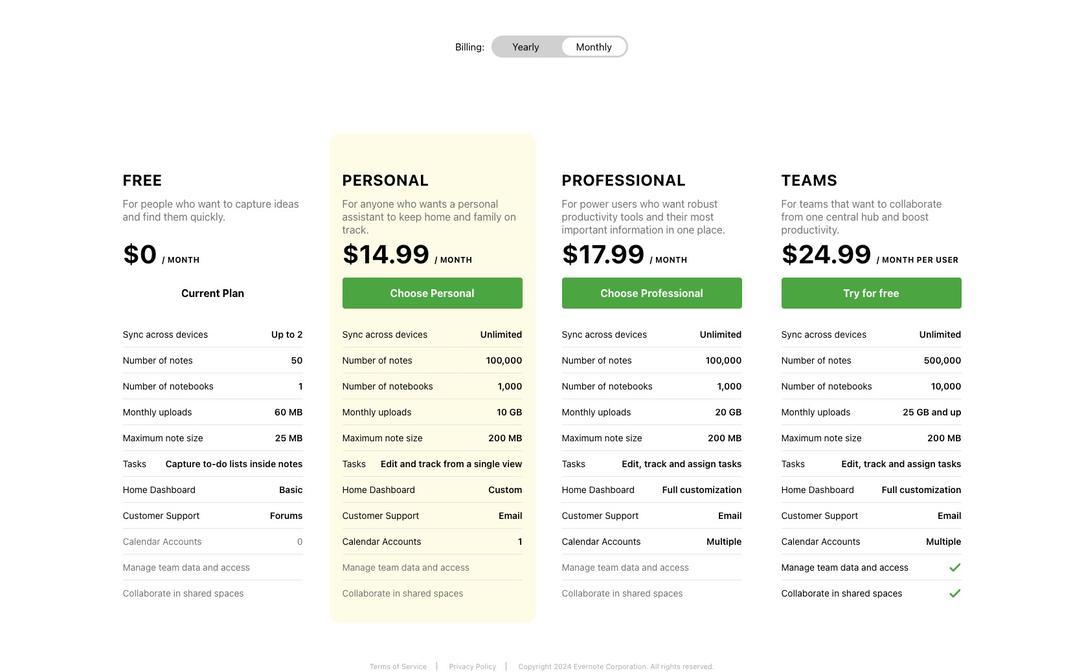 Task type: vqa. For each thing, say whether or not it's contained in the screenshot.
Choose Professional button
yes



Task type: locate. For each thing, give the bounding box(es) containing it.
ideas
[[274, 198, 299, 210]]

2 size from the left
[[406, 432, 423, 443]]

devices down choose professional
[[615, 329, 647, 340]]

one inside for power users who want robust productivity tools and their most important information in one place.
[[677, 224, 695, 236]]

1 who from the left
[[176, 198, 195, 210]]

and
[[123, 211, 140, 223], [454, 211, 471, 223], [646, 211, 664, 223], [882, 211, 899, 223], [932, 407, 948, 418], [400, 459, 416, 470], [669, 459, 686, 470], [889, 459, 905, 470], [203, 562, 218, 573], [422, 562, 438, 573], [642, 562, 658, 573], [862, 562, 877, 573]]

boost
[[902, 211, 929, 223]]

1 horizontal spatial want
[[662, 198, 685, 210]]

2 who from the left
[[397, 198, 417, 210]]

0 vertical spatial 25
[[903, 407, 914, 418]]

mb up view
[[508, 433, 522, 444]]

1 horizontal spatial who
[[397, 198, 417, 210]]

want for free
[[198, 198, 221, 210]]

calendar accounts for 60
[[123, 536, 202, 547]]

4 team from the left
[[817, 562, 838, 573]]

edit
[[381, 459, 398, 470]]

1 month from the left
[[168, 255, 200, 265]]

2 horizontal spatial 200 mb
[[928, 433, 962, 444]]

for for free
[[123, 198, 138, 210]]

0 horizontal spatial 25
[[275, 433, 286, 444]]

200 for 10
[[488, 433, 506, 444]]

home dashboard for 25 gb and up
[[781, 484, 854, 495]]

1,000 up '10 gb'
[[498, 381, 522, 392]]

1 vertical spatial 25
[[275, 433, 286, 444]]

25 down 60
[[275, 433, 286, 444]]

accounts for 20 gb
[[602, 536, 641, 547]]

support for 20
[[605, 510, 639, 521]]

2 track from the left
[[644, 459, 667, 470]]

who up them
[[176, 198, 195, 210]]

from inside the for teams that want to collaborate from one central hub and boost productivity.
[[781, 211, 803, 223]]

in inside for power users who want robust productivity tools and their most important information in one place.
[[666, 224, 674, 236]]

4 collaborate from the left
[[781, 588, 830, 599]]

/ for $14.99
[[435, 255, 438, 265]]

and inside the for teams that want to collaborate from one central hub and boost productivity.
[[882, 211, 899, 223]]

unlimited for 10 gb
[[480, 329, 522, 340]]

0 horizontal spatial unlimited
[[480, 329, 522, 340]]

assign down "20"
[[688, 459, 716, 470]]

1 100,000 from the left
[[486, 355, 522, 366]]

1 accounts from the left
[[163, 536, 202, 547]]

note for 60
[[165, 432, 184, 443]]

month inside $14.99 / month
[[440, 255, 472, 265]]

one
[[806, 211, 824, 223], [677, 224, 695, 236]]

1 across from the left
[[146, 329, 173, 340]]

note for 20
[[605, 432, 623, 443]]

manage team data and access
[[123, 562, 250, 573], [342, 562, 470, 573], [562, 562, 689, 573], [781, 562, 909, 573]]

3 gb from the left
[[917, 407, 929, 418]]

team for edit and track from a single view
[[378, 562, 399, 573]]

people
[[141, 198, 173, 210]]

customer support for 20 gb
[[562, 510, 639, 521]]

2 horizontal spatial 200
[[928, 433, 945, 444]]

access
[[221, 562, 250, 573], [440, 562, 470, 573], [660, 562, 689, 573], [880, 562, 909, 573]]

/ up choose professional
[[650, 255, 653, 265]]

/ right $0
[[162, 255, 165, 265]]

1 down 50
[[298, 381, 303, 392]]

1 200 mb from the left
[[488, 433, 522, 444]]

try for free
[[843, 288, 899, 299]]

200 mb down up
[[928, 433, 962, 444]]

1 horizontal spatial 100,000
[[706, 355, 742, 366]]

policy
[[476, 663, 496, 671]]

3 dashboard from the left
[[589, 484, 635, 495]]

find
[[143, 211, 161, 223]]

gb
[[510, 407, 522, 418], [729, 407, 742, 418], [917, 407, 929, 418]]

sync for 10
[[342, 329, 363, 340]]

home for 20
[[562, 484, 587, 495]]

3 200 mb from the left
[[928, 433, 962, 444]]

0 horizontal spatial one
[[677, 224, 695, 236]]

assign
[[688, 459, 716, 470], [907, 459, 936, 470]]

20
[[715, 407, 727, 418]]

3 calendar from the left
[[562, 536, 599, 547]]

2 across from the left
[[365, 329, 393, 340]]

1 team from the left
[[159, 562, 179, 573]]

for inside the for teams that want to collaborate from one central hub and boost productivity.
[[781, 198, 797, 210]]

2 want from the left
[[662, 198, 685, 210]]

calendar accounts for 25
[[781, 536, 861, 547]]

access for multiple
[[660, 562, 689, 573]]

1 horizontal spatial assign
[[907, 459, 936, 470]]

2 gb from the left
[[729, 407, 742, 418]]

notes for 20
[[609, 355, 632, 366]]

2 edit, from the left
[[842, 459, 862, 470]]

assign down 25 gb and up
[[907, 459, 936, 470]]

forums
[[270, 510, 303, 521]]

2 calendar from the left
[[342, 536, 380, 547]]

0 vertical spatial from
[[781, 211, 803, 223]]

$24.99
[[781, 238, 872, 269]]

1 home dashboard from the left
[[123, 484, 196, 495]]

home dashboard
[[123, 484, 196, 495], [342, 484, 415, 495], [562, 484, 635, 495], [781, 484, 854, 495]]

mb down 20 gb
[[728, 433, 742, 444]]

across for 60 mb
[[146, 329, 173, 340]]

edit,
[[622, 459, 642, 470], [842, 459, 862, 470]]

shared
[[183, 588, 212, 599], [403, 588, 431, 599], [622, 588, 651, 599], [842, 588, 870, 599]]

edit, track and assign tasks for 25
[[842, 459, 962, 470]]

4 home from the left
[[781, 484, 806, 495]]

1 horizontal spatial from
[[781, 211, 803, 223]]

2 horizontal spatial email
[[938, 510, 962, 521]]

monthly uploads for 60 mb
[[123, 406, 192, 417]]

4 spaces from the left
[[873, 588, 903, 599]]

gb left up
[[917, 407, 929, 418]]

who inside for people who want to capture ideas and find them quickly.
[[176, 198, 195, 210]]

0 horizontal spatial 200
[[488, 433, 506, 444]]

1 horizontal spatial one
[[806, 211, 824, 223]]

0 vertical spatial one
[[806, 211, 824, 223]]

0 horizontal spatial 1
[[298, 381, 303, 392]]

2 sync from the left
[[342, 329, 363, 340]]

2 horizontal spatial track
[[864, 459, 886, 470]]

0 horizontal spatial edit,
[[622, 459, 642, 470]]

2 tasks from the left
[[342, 458, 366, 469]]

email for 10 gb
[[499, 510, 522, 521]]

4 sync across devices from the left
[[781, 329, 867, 340]]

1 horizontal spatial multiple
[[926, 536, 962, 547]]

maximum for 60
[[123, 432, 163, 443]]

200 mb down 20 gb
[[708, 433, 742, 444]]

1 horizontal spatial full
[[882, 484, 897, 495]]

for inside for power users who want robust productivity tools and their most important information in one place.
[[562, 198, 577, 210]]

manage for edit and track from a single view
[[342, 562, 376, 573]]

edit, track and assign tasks for 20
[[622, 459, 742, 470]]

month inside $17.99 / month
[[655, 255, 688, 265]]

2 tasks from the left
[[938, 459, 962, 470]]

1 horizontal spatial a
[[466, 459, 472, 470]]

4 access from the left
[[880, 562, 909, 573]]

1 tasks from the left
[[123, 458, 146, 469]]

devices down current
[[176, 329, 208, 340]]

sync for 20
[[562, 329, 583, 340]]

number of notebooks for 10 gb
[[342, 381, 433, 392]]

2 choose from the left
[[601, 288, 638, 299]]

mb down 60 mb
[[289, 433, 303, 444]]

number of notes for 60 mb
[[123, 355, 193, 366]]

for up productivity
[[562, 198, 577, 210]]

devices down try
[[835, 329, 867, 340]]

copyright 2024 evernote corporation. all rights reserved.
[[518, 663, 715, 671]]

0 horizontal spatial 200 mb
[[488, 433, 522, 444]]

1 gb from the left
[[510, 407, 522, 418]]

/ inside $0 / month
[[162, 255, 165, 265]]

2024
[[554, 663, 572, 671]]

uploads for 25 gb and up
[[818, 406, 851, 417]]

1 down custom at the left bottom of the page
[[518, 536, 522, 547]]

choose down $14.99 / month
[[390, 288, 428, 299]]

full for 25 gb and up
[[882, 484, 897, 495]]

$24.99 / month per user
[[781, 238, 959, 269]]

4 customer support from the left
[[781, 510, 858, 521]]

0 horizontal spatial assign
[[688, 459, 716, 470]]

for left "teams"
[[781, 198, 797, 210]]

1 notebooks from the left
[[170, 381, 214, 392]]

2 number of notebooks from the left
[[342, 381, 433, 392]]

full customization
[[662, 484, 742, 495], [882, 484, 962, 495]]

for for personal
[[342, 198, 358, 210]]

3 number of notebooks from the left
[[562, 381, 653, 392]]

2 horizontal spatial want
[[852, 198, 875, 210]]

want inside for people who want to capture ideas and find them quickly.
[[198, 198, 221, 210]]

choose for choose professional
[[601, 288, 638, 299]]

monthly
[[576, 41, 612, 52], [123, 406, 156, 417], [342, 406, 376, 417], [562, 406, 596, 417], [781, 406, 815, 417]]

edit, track and assign tasks
[[622, 459, 742, 470], [842, 459, 962, 470]]

edit, for 25
[[842, 459, 862, 470]]

rights
[[661, 663, 681, 671]]

1 calendar from the left
[[123, 536, 160, 547]]

1 horizontal spatial tasks
[[938, 459, 962, 470]]

productivity
[[562, 211, 618, 223]]

to up hub
[[878, 198, 887, 210]]

maximum note size
[[123, 432, 203, 443], [342, 432, 423, 443], [562, 432, 642, 443], [781, 432, 862, 443]]

from up productivity.
[[781, 211, 803, 223]]

for up assistant
[[342, 198, 358, 210]]

for teams that want to collaborate from one central hub and boost productivity.
[[781, 198, 942, 236]]

mb for 25 gb and up
[[947, 433, 962, 444]]

0 horizontal spatial a
[[450, 198, 455, 210]]

notes for 10
[[389, 355, 413, 366]]

2 horizontal spatial gb
[[917, 407, 929, 418]]

number of notes for 20 gb
[[562, 355, 632, 366]]

1 support from the left
[[166, 510, 200, 521]]

4 number of notebooks from the left
[[781, 381, 872, 392]]

0 horizontal spatial track
[[419, 459, 441, 470]]

accounts for 60 mb
[[163, 536, 202, 547]]

data
[[182, 562, 200, 573], [401, 562, 420, 573], [621, 562, 640, 573], [841, 562, 859, 573]]

4 calendar accounts from the left
[[781, 536, 861, 547]]

3 note from the left
[[605, 432, 623, 443]]

1 manage team data and access from the left
[[123, 562, 250, 573]]

central
[[826, 211, 859, 223]]

$14.99 / month
[[342, 238, 472, 269]]

/ inside $24.99 / month per user
[[877, 255, 880, 265]]

3 sync from the left
[[562, 329, 583, 340]]

a inside for anyone who wants a personal assistant to keep home and family on track.
[[450, 198, 455, 210]]

3 notebooks from the left
[[609, 381, 653, 392]]

2 customer support from the left
[[342, 510, 419, 521]]

want up quickly.
[[198, 198, 221, 210]]

2 calendar accounts from the left
[[342, 536, 421, 547]]

home dashboard for 20 gb
[[562, 484, 635, 495]]

support for 25
[[825, 510, 858, 521]]

customer
[[123, 510, 164, 521], [342, 510, 383, 521], [562, 510, 603, 521], [781, 510, 822, 521]]

2 sync across devices from the left
[[342, 329, 428, 340]]

month up personal
[[440, 255, 472, 265]]

mb down up
[[947, 433, 962, 444]]

10 gb
[[497, 407, 522, 418]]

accounts
[[163, 536, 202, 547], [382, 536, 421, 547], [602, 536, 641, 547], [821, 536, 861, 547]]

customer support
[[123, 510, 200, 521], [342, 510, 419, 521], [562, 510, 639, 521], [781, 510, 858, 521]]

to up quickly.
[[223, 198, 233, 210]]

personal
[[431, 288, 474, 299]]

1 number of notes from the left
[[123, 355, 193, 366]]

0 vertical spatial 1
[[298, 381, 303, 392]]

devices for 10 gb
[[395, 329, 428, 340]]

from left single
[[444, 459, 464, 470]]

2 200 mb from the left
[[708, 433, 742, 444]]

1 horizontal spatial gb
[[729, 407, 742, 418]]

data for capture
[[182, 562, 200, 573]]

sync across devices down the choose personal button
[[342, 329, 428, 340]]

for inside for people who want to capture ideas and find them quickly.
[[123, 198, 138, 210]]

productivity.
[[781, 224, 840, 236]]

1 for from the left
[[123, 198, 138, 210]]

and inside for people who want to capture ideas and find them quickly.
[[123, 211, 140, 223]]

4 support from the left
[[825, 510, 858, 521]]

3 customer support from the left
[[562, 510, 639, 521]]

3 team from the left
[[598, 562, 619, 573]]

1 customer from the left
[[123, 510, 164, 521]]

4 manage from the left
[[781, 562, 815, 573]]

tasks down up
[[938, 459, 962, 470]]

4 size from the left
[[845, 432, 862, 443]]

0 horizontal spatial full
[[662, 484, 678, 495]]

1 horizontal spatial 25
[[903, 407, 914, 418]]

who up keep on the top left
[[397, 198, 417, 210]]

notebooks for 20
[[609, 381, 653, 392]]

to left 2
[[286, 329, 295, 340]]

for left people
[[123, 198, 138, 210]]

3 monthly uploads from the left
[[562, 406, 631, 417]]

devices down the choose personal button
[[395, 329, 428, 340]]

2 horizontal spatial unlimited
[[920, 329, 962, 340]]

customer support for 25 gb and up
[[781, 510, 858, 521]]

spaces
[[214, 588, 244, 599], [434, 588, 463, 599], [653, 588, 683, 599], [873, 588, 903, 599]]

assign for 20
[[688, 459, 716, 470]]

1 horizontal spatial customization
[[900, 484, 962, 495]]

size for 25
[[845, 432, 862, 443]]

100,000 up "20"
[[706, 355, 742, 366]]

0 horizontal spatial 100,000
[[486, 355, 522, 366]]

maximum note size for 20 gb
[[562, 432, 642, 443]]

0 horizontal spatial email
[[499, 510, 522, 521]]

0 horizontal spatial who
[[176, 198, 195, 210]]

2 maximum from the left
[[342, 432, 383, 443]]

basic
[[279, 484, 303, 495]]

assign for 25
[[907, 459, 936, 470]]

200 mb
[[488, 433, 522, 444], [708, 433, 742, 444], [928, 433, 962, 444]]

to left keep on the top left
[[387, 211, 396, 223]]

0 horizontal spatial full customization
[[662, 484, 742, 495]]

1 horizontal spatial full customization
[[882, 484, 962, 495]]

0 horizontal spatial gb
[[510, 407, 522, 418]]

3 home from the left
[[562, 484, 587, 495]]

2 team from the left
[[378, 562, 399, 573]]

0 horizontal spatial want
[[198, 198, 221, 210]]

a right wants
[[450, 198, 455, 210]]

0 horizontal spatial edit, track and assign tasks
[[622, 459, 742, 470]]

/ inside $14.99 / month
[[435, 255, 438, 265]]

uploads
[[159, 406, 192, 417], [379, 406, 412, 417], [598, 406, 631, 417], [818, 406, 851, 417]]

25 left up
[[903, 407, 914, 418]]

of
[[159, 355, 167, 366], [378, 355, 387, 366], [598, 355, 606, 366], [817, 355, 826, 366], [159, 381, 167, 392], [378, 381, 387, 392], [598, 381, 606, 392], [817, 381, 826, 392], [393, 663, 399, 671]]

who inside for power users who want robust productivity tools and their most important information in one place.
[[640, 198, 660, 210]]

3 maximum note size from the left
[[562, 432, 642, 443]]

200 down 10 on the bottom
[[488, 433, 506, 444]]

1 horizontal spatial 200
[[708, 433, 726, 444]]

1 vertical spatial a
[[466, 459, 472, 470]]

1 horizontal spatial edit, track and assign tasks
[[842, 459, 962, 470]]

1 horizontal spatial track
[[644, 459, 667, 470]]

4 accounts from the left
[[821, 536, 861, 547]]

0 vertical spatial a
[[450, 198, 455, 210]]

terms of service
[[370, 663, 427, 671]]

a for tasks
[[466, 459, 472, 470]]

privacy policy
[[449, 663, 496, 671]]

track.
[[342, 224, 369, 236]]

who inside for anyone who wants a personal assistant to keep home and family on track.
[[397, 198, 417, 210]]

sync across devices down choose professional
[[562, 329, 647, 340]]

1 horizontal spatial choose
[[601, 288, 638, 299]]

who up tools
[[640, 198, 660, 210]]

billing:
[[455, 41, 485, 52]]

month inside $0 / month
[[168, 255, 200, 265]]

60
[[274, 407, 286, 418]]

for inside for anyone who wants a personal assistant to keep home and family on track.
[[342, 198, 358, 210]]

current plan
[[181, 288, 244, 299]]

3 who from the left
[[640, 198, 660, 210]]

1 horizontal spatial email
[[718, 510, 742, 521]]

/ inside $17.99 / month
[[650, 255, 653, 265]]

3 manage team data and access from the left
[[562, 562, 689, 573]]

3 / from the left
[[650, 255, 653, 265]]

want inside the for teams that want to collaborate from one central hub and boost productivity.
[[852, 198, 875, 210]]

1 choose from the left
[[390, 288, 428, 299]]

3 data from the left
[[621, 562, 640, 573]]

1 horizontal spatial edit,
[[842, 459, 862, 470]]

customer support for 10 gb
[[342, 510, 419, 521]]

0 horizontal spatial tasks
[[718, 459, 742, 470]]

3 200 from the left
[[928, 433, 945, 444]]

1 uploads from the left
[[159, 406, 192, 417]]

1 note from the left
[[165, 432, 184, 443]]

0 horizontal spatial customization
[[680, 484, 742, 495]]

1 want from the left
[[198, 198, 221, 210]]

2 dashboard from the left
[[370, 484, 415, 495]]

teams
[[800, 198, 828, 210]]

1 assign from the left
[[688, 459, 716, 470]]

a left single
[[466, 459, 472, 470]]

3 unlimited from the left
[[920, 329, 962, 340]]

full for 20 gb
[[662, 484, 678, 495]]

month up current
[[168, 255, 200, 265]]

who
[[176, 198, 195, 210], [397, 198, 417, 210], [640, 198, 660, 210]]

yearly
[[512, 41, 539, 52]]

20 gb
[[715, 407, 742, 418]]

2 data from the left
[[401, 562, 420, 573]]

month left per
[[882, 255, 915, 265]]

1 size from the left
[[187, 432, 203, 443]]

want up "their"
[[662, 198, 685, 210]]

in
[[666, 224, 674, 236], [173, 588, 181, 599], [393, 588, 400, 599], [612, 588, 620, 599], [832, 588, 839, 599]]

wants
[[419, 198, 447, 210]]

number of notes
[[123, 355, 193, 366], [342, 355, 413, 366], [562, 355, 632, 366], [781, 355, 852, 366]]

/
[[162, 255, 165, 265], [435, 255, 438, 265], [650, 255, 653, 265], [877, 255, 880, 265]]

month for $24.99
[[882, 255, 915, 265]]

1 monthly uploads from the left
[[123, 406, 192, 417]]

100,000 for 10
[[486, 355, 522, 366]]

home for 60
[[123, 484, 148, 495]]

gb for 25
[[917, 407, 929, 418]]

gb right "20"
[[729, 407, 742, 418]]

current
[[181, 288, 220, 299]]

2 unlimited from the left
[[700, 329, 742, 340]]

want
[[198, 198, 221, 210], [662, 198, 685, 210], [852, 198, 875, 210]]

3 track from the left
[[864, 459, 886, 470]]

1 200 from the left
[[488, 433, 506, 444]]

monthly for 20 gb
[[562, 406, 596, 417]]

1 horizontal spatial unlimited
[[700, 329, 742, 340]]

200 mb down 10 on the bottom
[[488, 433, 522, 444]]

1 vertical spatial 1
[[518, 536, 522, 547]]

/ up try for free button
[[877, 255, 880, 265]]

3 manage from the left
[[562, 562, 595, 573]]

0 horizontal spatial 1,000
[[498, 381, 522, 392]]

2 horizontal spatial who
[[640, 198, 660, 210]]

month up professional
[[655, 255, 688, 265]]

1 shared from the left
[[183, 588, 212, 599]]

home for 10
[[342, 484, 367, 495]]

uploads for 60 mb
[[159, 406, 192, 417]]

access for 0
[[221, 562, 250, 573]]

month inside $24.99 / month per user
[[882, 255, 915, 265]]

and inside for power users who want robust productivity tools and their most important information in one place.
[[646, 211, 664, 223]]

200 down 25 gb and up
[[928, 433, 945, 444]]

1 vertical spatial one
[[677, 224, 695, 236]]

custom
[[488, 484, 522, 495]]

tasks down 20 gb
[[718, 459, 742, 470]]

accounts for 10 gb
[[382, 536, 421, 547]]

/ up choose personal
[[435, 255, 438, 265]]

choose
[[390, 288, 428, 299], [601, 288, 638, 299]]

one down "teams"
[[806, 211, 824, 223]]

note for 25
[[824, 432, 843, 443]]

team
[[159, 562, 179, 573], [378, 562, 399, 573], [598, 562, 619, 573], [817, 562, 838, 573]]

choose down $17.99 / month
[[601, 288, 638, 299]]

sync across devices down current
[[123, 329, 208, 340]]

tasks for 60 mb
[[123, 458, 146, 469]]

100,000 up 10 on the bottom
[[486, 355, 522, 366]]

1 vertical spatial from
[[444, 459, 464, 470]]

want up hub
[[852, 198, 875, 210]]

calendar for 60
[[123, 536, 160, 547]]

access for 1
[[440, 562, 470, 573]]

3 home dashboard from the left
[[562, 484, 635, 495]]

1 horizontal spatial 1,000
[[717, 381, 742, 392]]

multiple for 20 gb
[[707, 536, 742, 547]]

0 horizontal spatial from
[[444, 459, 464, 470]]

4 devices from the left
[[835, 329, 867, 340]]

3 for from the left
[[562, 198, 577, 210]]

1 horizontal spatial 200 mb
[[708, 433, 742, 444]]

3 want from the left
[[852, 198, 875, 210]]

full customization for 25
[[882, 484, 962, 495]]

1
[[298, 381, 303, 392], [518, 536, 522, 547]]

2 access from the left
[[440, 562, 470, 573]]

4 collaborate in shared spaces from the left
[[781, 588, 903, 599]]

200 mb for 10 gb
[[488, 433, 522, 444]]

1,000 up 20 gb
[[717, 381, 742, 392]]

2 manage team data and access from the left
[[342, 562, 470, 573]]

3 size from the left
[[626, 432, 642, 443]]

3 email from the left
[[938, 510, 962, 521]]

note
[[165, 432, 184, 443], [385, 432, 404, 443], [605, 432, 623, 443], [824, 432, 843, 443]]

try
[[843, 288, 860, 299]]

capture
[[235, 198, 271, 210]]

dashboard for 20
[[589, 484, 635, 495]]

1 multiple from the left
[[707, 536, 742, 547]]

200 mb for 20 gb
[[708, 433, 742, 444]]

month for $14.99
[[440, 255, 472, 265]]

gb right 10 on the bottom
[[510, 407, 522, 418]]

0 horizontal spatial choose
[[390, 288, 428, 299]]

size for 60
[[187, 432, 203, 443]]

size
[[187, 432, 203, 443], [406, 432, 423, 443], [626, 432, 642, 443], [845, 432, 862, 443]]

0 horizontal spatial multiple
[[707, 536, 742, 547]]

one down "their"
[[677, 224, 695, 236]]

1 horizontal spatial 1
[[518, 536, 522, 547]]

2 number of notes from the left
[[342, 355, 413, 366]]

200 down "20"
[[708, 433, 726, 444]]

track
[[419, 459, 441, 470], [644, 459, 667, 470], [864, 459, 886, 470]]

customization
[[680, 484, 742, 495], [900, 484, 962, 495]]

sync across devices down try
[[781, 329, 867, 340]]

maximum note size for 10 gb
[[342, 432, 423, 443]]



Task type: describe. For each thing, give the bounding box(es) containing it.
200 for 20
[[708, 433, 726, 444]]

across for 10 gb
[[365, 329, 393, 340]]

free
[[879, 288, 899, 299]]

2 collaborate in shared spaces from the left
[[342, 588, 463, 599]]

home
[[424, 211, 451, 223]]

maximum note size for 60 mb
[[123, 432, 203, 443]]

tools
[[621, 211, 644, 223]]

uploads for 10 gb
[[379, 406, 412, 417]]

200 mb for 25 gb and up
[[928, 433, 962, 444]]

current plan button
[[123, 278, 303, 309]]

do
[[216, 459, 227, 470]]

/ for $24.99
[[877, 255, 880, 265]]

important
[[562, 224, 607, 236]]

power
[[580, 198, 609, 210]]

2 spaces from the left
[[434, 588, 463, 599]]

10,000
[[931, 381, 962, 392]]

privacy
[[449, 663, 474, 671]]

sync for 60
[[123, 329, 143, 340]]

4 shared from the left
[[842, 588, 870, 599]]

tasks for 25 gb and up
[[781, 458, 805, 469]]

3 collaborate from the left
[[562, 588, 610, 599]]

1 collaborate from the left
[[123, 588, 171, 599]]

number of notes for 25 gb and up
[[781, 355, 852, 366]]

calendar accounts for 20
[[562, 536, 641, 547]]

email for 20 gb
[[718, 510, 742, 521]]

one inside the for teams that want to collaborate from one central hub and boost productivity.
[[806, 211, 824, 223]]

10
[[497, 407, 507, 418]]

1 for number of notebooks
[[298, 381, 303, 392]]

data for edit
[[401, 562, 420, 573]]

3 collaborate in shared spaces from the left
[[562, 588, 683, 599]]

and inside for anyone who wants a personal assistant to keep home and family on track.
[[454, 211, 471, 223]]

up to 2
[[271, 329, 303, 340]]

25 for 25 mb
[[275, 433, 286, 444]]

choose professional
[[601, 288, 703, 299]]

200 for 25
[[928, 433, 945, 444]]

teams
[[781, 171, 838, 189]]

2 collaborate from the left
[[342, 588, 390, 599]]

to-
[[203, 459, 216, 470]]

capture to-do lists inside notes
[[165, 459, 303, 470]]

inside
[[250, 459, 276, 470]]

team for edit, track and assign tasks
[[598, 562, 619, 573]]

family
[[474, 211, 502, 223]]

place.
[[697, 224, 726, 236]]

/ for $17.99
[[650, 255, 653, 265]]

dashboard for 60
[[150, 484, 196, 495]]

notes for 60
[[170, 355, 193, 366]]

keep
[[399, 211, 422, 223]]

3 spaces from the left
[[653, 588, 683, 599]]

home dashboard for 60 mb
[[123, 484, 196, 495]]

copyright
[[518, 663, 552, 671]]

$17.99 / month
[[562, 238, 688, 269]]

customer for 25
[[781, 510, 822, 521]]

terms of service link
[[360, 663, 437, 671]]

monthly uploads for 10 gb
[[342, 406, 412, 417]]

capture
[[165, 459, 201, 470]]

1 collaborate in shared spaces from the left
[[123, 588, 244, 599]]

maximum note size for 25 gb and up
[[781, 432, 862, 443]]

unlimited for 20 gb
[[700, 329, 742, 340]]

manage for edit, track and assign tasks
[[562, 562, 595, 573]]

1 track from the left
[[419, 459, 441, 470]]

email for 25 gb and up
[[938, 510, 962, 521]]

per
[[917, 255, 934, 265]]

1 spaces from the left
[[214, 588, 244, 599]]

for anyone who wants a personal assistant to keep home and family on track.
[[342, 198, 516, 236]]

60 mb
[[274, 407, 303, 418]]

25 for 25 gb and up
[[903, 407, 914, 418]]

across for 25 gb and up
[[805, 329, 832, 340]]

multiple for 25 gb and up
[[926, 536, 962, 547]]

dashboard for 25
[[809, 484, 854, 495]]

for people who want to capture ideas and find them quickly.
[[123, 198, 299, 223]]

privacy policy link
[[439, 663, 507, 671]]

3 shared from the left
[[622, 588, 651, 599]]

edit and track from a single view
[[381, 459, 522, 470]]

quickly.
[[190, 211, 226, 223]]

1 for calendar accounts
[[518, 536, 522, 547]]

gb for 20
[[729, 407, 742, 418]]

mb right 60
[[289, 407, 303, 418]]

2
[[297, 329, 303, 340]]

calendar for 20
[[562, 536, 599, 547]]

choose personal button
[[342, 278, 522, 309]]

users
[[612, 198, 637, 210]]

size for 10
[[406, 432, 423, 443]]

notebooks for 25
[[828, 381, 872, 392]]

a for personal
[[450, 198, 455, 210]]

most
[[691, 211, 714, 223]]

their
[[667, 211, 688, 223]]

$0 / month
[[123, 238, 200, 269]]

want for teams
[[852, 198, 875, 210]]

sync across devices for 20 gb
[[562, 329, 647, 340]]

calendar accounts for 10
[[342, 536, 421, 547]]

them
[[164, 211, 188, 223]]

uploads for 20 gb
[[598, 406, 631, 417]]

for
[[862, 288, 877, 299]]

all
[[651, 663, 659, 671]]

on
[[504, 211, 516, 223]]

sync for 25
[[781, 329, 802, 340]]

team for capture to-do lists inside notes
[[159, 562, 179, 573]]

customer for 20
[[562, 510, 603, 521]]

choose for choose personal
[[390, 288, 428, 299]]

corporation.
[[606, 663, 648, 671]]

evernote
[[574, 663, 604, 671]]

calendar for 25
[[781, 536, 819, 547]]

choose professional button
[[562, 278, 742, 309]]

devices for 25 gb and up
[[835, 329, 867, 340]]

4 manage team data and access from the left
[[781, 562, 909, 573]]

tasks for 10 gb
[[342, 458, 366, 469]]

try for free button
[[781, 278, 962, 309]]

100,000 for 20
[[706, 355, 742, 366]]

$0
[[123, 238, 157, 269]]

month for $17.99
[[655, 255, 688, 265]]

choose personal
[[390, 288, 474, 299]]

size for 20
[[626, 432, 642, 443]]

personal
[[458, 198, 498, 210]]

note for 10
[[385, 432, 404, 443]]

service
[[401, 663, 427, 671]]

up
[[271, 329, 284, 340]]

for for professional
[[562, 198, 577, 210]]

anyone
[[360, 198, 394, 210]]

collaborate
[[890, 198, 942, 210]]

support for 10
[[386, 510, 419, 521]]

sync across devices for 25 gb and up
[[781, 329, 867, 340]]

devices for 20 gb
[[615, 329, 647, 340]]

notebooks for 10
[[389, 381, 433, 392]]

robust
[[688, 198, 718, 210]]

devices for 60 mb
[[176, 329, 208, 340]]

4 data from the left
[[841, 562, 859, 573]]

reserved.
[[683, 663, 715, 671]]

2 shared from the left
[[403, 588, 431, 599]]

notebooks for 60
[[170, 381, 214, 392]]

track for 25 gb and up
[[864, 459, 886, 470]]

professional
[[641, 288, 703, 299]]

0
[[297, 536, 303, 547]]

1,000 for 10
[[498, 381, 522, 392]]

lists
[[229, 459, 248, 470]]

calendar for 10
[[342, 536, 380, 547]]

plan
[[222, 288, 244, 299]]

for power users who want robust productivity tools and their most important information in one place.
[[562, 198, 726, 236]]

up
[[950, 407, 962, 418]]

$17.99
[[562, 238, 645, 269]]

want inside for power users who want robust productivity tools and their most important information in one place.
[[662, 198, 685, 210]]

assistant
[[342, 211, 384, 223]]

user
[[936, 255, 959, 265]]

number of notebooks for 25 gb and up
[[781, 381, 872, 392]]

maximum for 10
[[342, 432, 383, 443]]

to inside for people who want to capture ideas and find them quickly.
[[223, 198, 233, 210]]

hub
[[861, 211, 879, 223]]

25 mb
[[275, 433, 303, 444]]

mb for 60 mb
[[289, 433, 303, 444]]

personal
[[342, 171, 429, 189]]

monthly uploads for 25 gb and up
[[781, 406, 851, 417]]

$14.99
[[342, 238, 430, 269]]

accounts for 25 gb and up
[[821, 536, 861, 547]]

25 gb and up
[[903, 407, 962, 418]]

terms
[[370, 663, 391, 671]]

mb for 10 gb
[[508, 433, 522, 444]]

to inside the for teams that want to collaborate from one central hub and boost productivity.
[[878, 198, 887, 210]]

gb for 10
[[510, 407, 522, 418]]

sync across devices for 60 mb
[[123, 329, 208, 340]]

to inside for anyone who wants a personal assistant to keep home and family on track.
[[387, 211, 396, 223]]

50
[[291, 355, 303, 366]]

that
[[831, 198, 850, 210]]

view
[[502, 459, 522, 470]]

sync across devices for 10 gb
[[342, 329, 428, 340]]

information
[[610, 224, 663, 236]]

single
[[474, 459, 500, 470]]

manage team data and access for edit
[[342, 562, 470, 573]]



